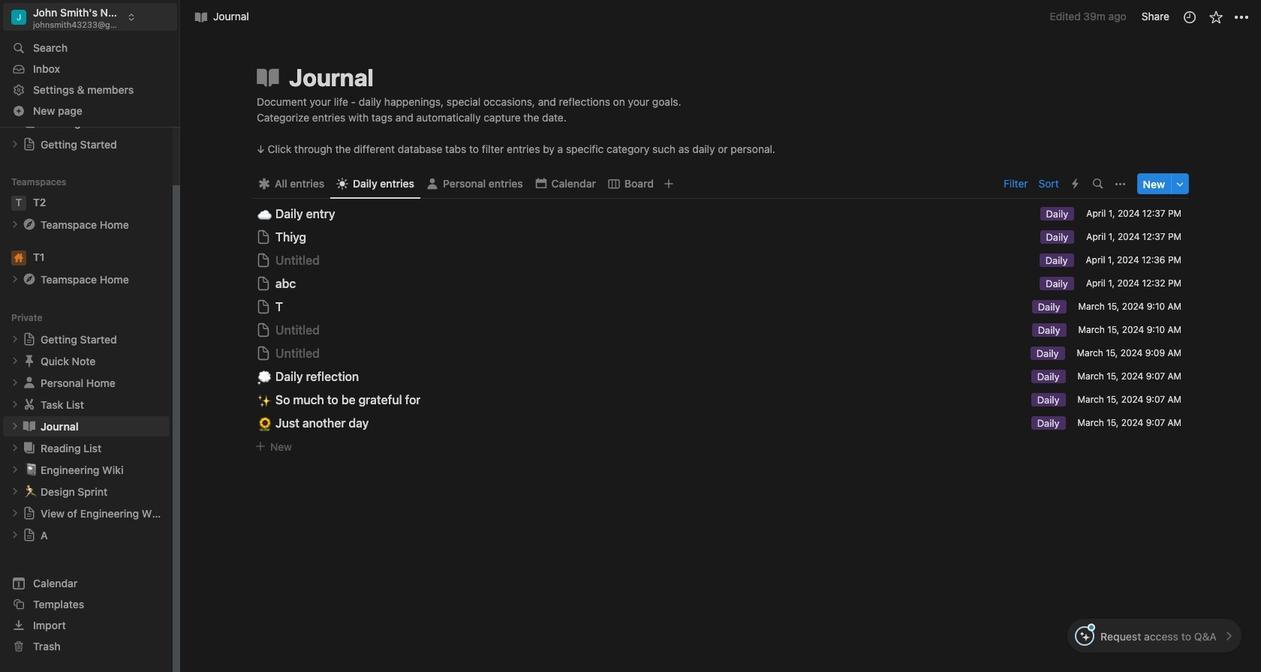 Task type: vqa. For each thing, say whether or not it's contained in the screenshot.
"Comments" Image at the right top of page
no



Task type: describe. For each thing, give the bounding box(es) containing it.
2 open image from the top
[[11, 379, 20, 388]]

💭 image
[[258, 368, 272, 386]]

change page icon image for 6th open icon from the top
[[23, 507, 36, 520]]

☁️ image
[[258, 205, 272, 223]]

change page icon image for fourth open icon
[[22, 354, 37, 369]]

3 open image from the top
[[11, 335, 20, 344]]

1 tab from the left
[[252, 174, 330, 195]]

5 open image from the top
[[11, 487, 20, 496]]

2 tab from the left
[[330, 174, 420, 195]]

change page icon image for 5th open image from the bottom of the page
[[22, 397, 37, 412]]

change page icon image for 1st open image from the top of the page
[[23, 138, 36, 151]]

3 tab from the left
[[420, 174, 529, 195]]

change page icon image for 3rd open icon from the top of the page
[[23, 333, 36, 346]]

📓 image
[[24, 461, 38, 478]]

5 open image from the top
[[11, 444, 20, 453]]

t image
[[11, 196, 26, 211]]

4 open image from the top
[[11, 357, 20, 366]]

1 open image from the top
[[11, 140, 20, 149]]

5 tab from the left
[[602, 174, 660, 195]]

6 open image from the top
[[11, 509, 20, 518]]



Task type: locate. For each thing, give the bounding box(es) containing it.
✨ image
[[258, 391, 272, 410]]

3 open image from the top
[[11, 400, 20, 409]]

change page icon image for 5th open image from the top
[[22, 441, 37, 456]]

change page icon image for fourth open image from the bottom of the page
[[22, 419, 37, 434]]

open image
[[11, 140, 20, 149], [11, 379, 20, 388], [11, 400, 20, 409], [11, 422, 20, 431], [11, 444, 20, 453], [11, 466, 20, 475], [11, 531, 20, 540]]

4 open image from the top
[[11, 422, 20, 431]]

change page icon image for 6th open icon from the bottom
[[22, 217, 37, 232]]

create and view automations image
[[1072, 179, 1079, 189]]

updates image
[[1182, 9, 1197, 24]]

1 open image from the top
[[11, 220, 20, 229]]

change page icon image for 2nd open image
[[22, 376, 37, 391]]

2 open image from the top
[[11, 275, 20, 284]]

change page icon image for seventh open image from the top of the page
[[23, 529, 36, 542]]

4 tab from the left
[[529, 174, 602, 195]]

change page icon image for 2nd open icon
[[22, 272, 37, 287]]

tab list
[[252, 169, 999, 199]]

🏃 image
[[24, 483, 38, 500]]

change page icon image
[[254, 64, 281, 91], [23, 138, 36, 151], [22, 217, 37, 232], [22, 272, 37, 287], [23, 333, 36, 346], [22, 354, 37, 369], [22, 376, 37, 391], [22, 397, 37, 412], [22, 419, 37, 434], [22, 441, 37, 456], [23, 507, 36, 520], [23, 529, 36, 542]]

tab
[[252, 174, 330, 195], [330, 174, 420, 195], [420, 174, 529, 195], [529, 174, 602, 195], [602, 174, 660, 195]]

favorite image
[[1208, 9, 1223, 24]]

open image
[[11, 220, 20, 229], [11, 275, 20, 284], [11, 335, 20, 344], [11, 357, 20, 366], [11, 487, 20, 496], [11, 509, 20, 518]]

7 open image from the top
[[11, 531, 20, 540]]

6 open image from the top
[[11, 466, 20, 475]]

🌻 image
[[258, 414, 272, 433]]



